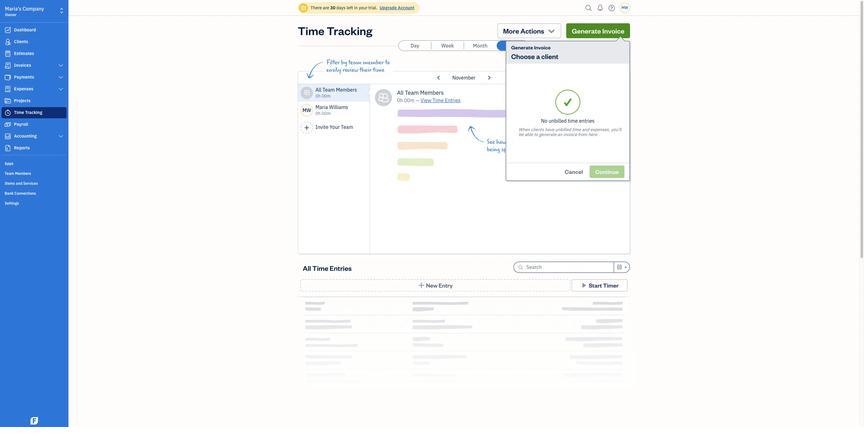 Task type: describe. For each thing, give the bounding box(es) containing it.
mw inside dropdown button
[[621, 5, 628, 10]]

filter
[[326, 59, 340, 66]]

invoice for generate invoice
[[602, 26, 624, 35]]

by
[[341, 59, 347, 66]]

projects link
[[2, 96, 67, 107]]

all time entries
[[303, 264, 352, 273]]

entry
[[439, 282, 453, 289]]

team inside the all team members 0h 00m — view time entries
[[405, 89, 419, 96]]

bank
[[5, 191, 14, 196]]

go to help image
[[607, 3, 617, 13]]

settings
[[5, 201, 19, 206]]

plus image for invite your team button
[[304, 125, 310, 131]]

tracking inside main element
[[25, 110, 42, 115]]

apps
[[5, 161, 14, 166]]

start timer button
[[572, 280, 628, 292]]

next month image
[[485, 73, 493, 83]]

members inside main element
[[15, 171, 31, 176]]

member
[[363, 59, 384, 66]]

clients link
[[2, 36, 67, 48]]

invite
[[316, 124, 328, 130]]

clients
[[14, 39, 28, 44]]

all for all team members 0h 00m — view time entries
[[397, 89, 404, 96]]

choose
[[511, 52, 535, 61]]

payroll
[[14, 122, 28, 127]]

payment image
[[4, 74, 12, 81]]

clients
[[531, 127, 544, 132]]

generate for generate invoice
[[572, 26, 601, 35]]

see
[[487, 139, 495, 146]]

previous month image
[[435, 73, 443, 83]]

more
[[503, 26, 519, 35]]

time down 'entries' at top right
[[572, 127, 581, 132]]

no unbilled time entries when clients have unbilled time and expenses, you'll be able to generate an invoice from here
[[519, 118, 622, 137]]

trial.
[[368, 5, 377, 11]]

filter by team member to easily review their time
[[326, 59, 390, 74]]

bank connections link
[[2, 189, 67, 198]]

team inside all team members 0h 00m
[[323, 87, 335, 93]]

time inside filter by team member to easily review their time
[[373, 67, 384, 74]]

maria's company owner
[[5, 6, 44, 17]]

dashboard image
[[4, 27, 12, 33]]

your
[[330, 124, 340, 130]]

spent
[[502, 146, 515, 153]]

here
[[588, 132, 597, 137]]

invite your team button
[[298, 119, 370, 137]]

play image
[[580, 283, 588, 289]]

view
[[421, 97, 431, 104]]

time inside main element
[[14, 110, 24, 115]]

generate invoice choose a client
[[511, 44, 558, 61]]

company
[[23, 6, 44, 12]]

see how much time is being spent on each client
[[487, 139, 550, 153]]

client inside generate invoice choose a client
[[541, 52, 558, 61]]

day link
[[399, 41, 431, 51]]

settings link
[[2, 199, 67, 208]]

time inside see how much time is being spent on each client
[[523, 139, 535, 146]]

maria's
[[5, 6, 21, 12]]

there
[[311, 5, 322, 11]]

day
[[411, 43, 419, 49]]

project image
[[4, 98, 12, 104]]

time tracking link
[[2, 107, 67, 119]]

being
[[487, 146, 500, 153]]

left
[[347, 5, 353, 11]]

freshbooks image
[[29, 418, 39, 425]]

upgrade
[[380, 5, 397, 11]]

connections
[[14, 191, 36, 196]]

dashboard
[[14, 27, 36, 33]]

team members
[[5, 171, 31, 176]]

generate
[[539, 132, 556, 137]]

and inside no unbilled time entries when clients have unbilled time and expenses, you'll be able to generate an invoice from here
[[582, 127, 589, 132]]

projects
[[14, 98, 31, 104]]

members for all team members 0h 00m — view time entries
[[420, 89, 444, 96]]

1 horizontal spatial tracking
[[327, 23, 372, 38]]

chevron large down image for payments
[[58, 75, 64, 80]]

chevron large down image for accounting
[[58, 134, 64, 139]]

from
[[578, 132, 587, 137]]

is
[[536, 139, 540, 146]]

0 vertical spatial unbilled
[[549, 118, 567, 124]]

month
[[473, 43, 487, 49]]

invoice image
[[4, 63, 12, 69]]

maria williams 0h 00m
[[316, 104, 348, 116]]

to inside no unbilled time entries when clients have unbilled time and expenses, you'll be able to generate an invoice from here
[[534, 132, 538, 137]]

time tracking inside time tracking link
[[14, 110, 42, 115]]

apps link
[[2, 159, 67, 168]]

crown image
[[300, 5, 307, 11]]

expenses
[[14, 86, 33, 92]]

team members link
[[2, 169, 67, 178]]

have
[[545, 127, 554, 132]]

new entry button
[[300, 280, 570, 292]]

reports link
[[2, 143, 67, 154]]

30
[[330, 5, 335, 11]]

more actions button
[[498, 23, 561, 38]]

invoice
[[563, 132, 577, 137]]

estimates
[[14, 51, 34, 56]]

entries inside the all team members 0h 00m — view time entries
[[445, 97, 461, 104]]

new entry
[[426, 282, 453, 289]]

cancel
[[565, 168, 583, 175]]

plus image for new entry button
[[418, 283, 425, 289]]

caretdown image
[[624, 264, 627, 272]]

team inside main element
[[5, 171, 14, 176]]

invite your team
[[316, 124, 353, 130]]

1 vertical spatial unbilled
[[555, 127, 571, 132]]



Task type: vqa. For each thing, say whether or not it's contained in the screenshot.
the your
yes



Task type: locate. For each thing, give the bounding box(es) containing it.
november
[[452, 75, 476, 81]]

0h for all team members 0h 00m
[[316, 93, 321, 99]]

0h inside maria williams 0h 00m
[[316, 111, 321, 116]]

maria
[[316, 104, 328, 110]]

notifications image
[[595, 2, 605, 14]]

members up items and services
[[15, 171, 31, 176]]

report image
[[4, 145, 12, 152]]

dashboard link
[[2, 25, 67, 36]]

upgrade account link
[[378, 5, 414, 11]]

client right a
[[541, 52, 558, 61]]

payments link
[[2, 72, 67, 83]]

2 horizontal spatial all
[[397, 89, 404, 96]]

start
[[589, 282, 602, 289]]

to right the member
[[385, 59, 390, 66]]

expenses link
[[2, 84, 67, 95]]

chevron large down image for expenses
[[58, 87, 64, 92]]

mw right the go to help "image"
[[621, 5, 628, 10]]

unbilled
[[549, 118, 567, 124], [555, 127, 571, 132]]

00m left —
[[404, 97, 414, 104]]

accounting link
[[2, 131, 67, 142]]

easily
[[326, 67, 341, 74]]

estimate image
[[4, 51, 12, 57]]

mw left the maria
[[302, 107, 311, 114]]

3 chevron large down image from the top
[[58, 87, 64, 92]]

williams
[[329, 104, 348, 110]]

tracking down projects link
[[25, 110, 42, 115]]

invoices
[[14, 63, 31, 68]]

chevron large down image up reports link
[[58, 134, 64, 139]]

1 vertical spatial time tracking
[[14, 110, 42, 115]]

when
[[519, 127, 530, 132]]

expenses,
[[590, 127, 610, 132]]

more actions
[[503, 26, 544, 35]]

team down apps
[[5, 171, 14, 176]]

no
[[541, 118, 547, 124]]

invoice for generate invoice choose a client
[[534, 44, 551, 51]]

1 chevron large down image from the top
[[58, 63, 64, 68]]

plus image inside new entry button
[[418, 283, 425, 289]]

all team members 0h 00m
[[316, 87, 357, 99]]

to inside filter by team member to easily review their time
[[385, 59, 390, 66]]

0 vertical spatial invoice
[[602, 26, 624, 35]]

1 horizontal spatial time tracking
[[298, 23, 372, 38]]

00m down the maria
[[322, 111, 331, 116]]

much
[[508, 139, 522, 146]]

week link
[[431, 41, 464, 51]]

on
[[516, 146, 522, 153]]

0 vertical spatial and
[[582, 127, 589, 132]]

money image
[[4, 122, 12, 128]]

plus image left invite
[[304, 125, 310, 131]]

new
[[426, 282, 437, 289]]

generate down "search" icon
[[572, 26, 601, 35]]

0 vertical spatial to
[[385, 59, 390, 66]]

chevron large down image inside "payments" link
[[58, 75, 64, 80]]

invoice
[[602, 26, 624, 35], [534, 44, 551, 51]]

0h down the maria
[[316, 111, 321, 116]]

0h right users image
[[316, 93, 321, 99]]

account
[[398, 5, 414, 11]]

chevron large down image down estimates link
[[58, 63, 64, 68]]

all
[[316, 87, 321, 93], [397, 89, 404, 96], [303, 264, 311, 273]]

4 chevron large down image from the top
[[58, 134, 64, 139]]

0 horizontal spatial generate
[[511, 44, 533, 51]]

entries
[[579, 118, 595, 124]]

all for all time entries
[[303, 264, 311, 273]]

2 horizontal spatial members
[[420, 89, 444, 96]]

week
[[441, 43, 454, 49]]

and
[[582, 127, 589, 132], [16, 181, 22, 186]]

all for all team members 0h 00m
[[316, 87, 321, 93]]

0h inside all team members 0h 00m
[[316, 93, 321, 99]]

view time entries button
[[421, 97, 461, 104]]

chevron large down image inside the expenses link
[[58, 87, 64, 92]]

calendar image
[[617, 264, 622, 271]]

chart image
[[4, 133, 12, 140]]

0h inside the all team members 0h 00m — view time entries
[[397, 97, 403, 104]]

items and services link
[[2, 179, 67, 188]]

client inside see how much time is being spent on each client
[[537, 146, 550, 153]]

0 vertical spatial generate
[[572, 26, 601, 35]]

cancel button
[[559, 166, 588, 178]]

chevron large down image
[[58, 63, 64, 68], [58, 75, 64, 80], [58, 87, 64, 92], [58, 134, 64, 139]]

entries
[[445, 97, 461, 104], [330, 264, 352, 273]]

0 vertical spatial client
[[541, 52, 558, 61]]

review
[[343, 67, 358, 74]]

expense image
[[4, 86, 12, 92]]

1 horizontal spatial mw
[[621, 5, 628, 10]]

unbilled up have
[[549, 118, 567, 124]]

and right items
[[16, 181, 22, 186]]

1 vertical spatial generate
[[511, 44, 533, 51]]

how
[[496, 139, 506, 146]]

1 horizontal spatial and
[[582, 127, 589, 132]]

accounting
[[14, 133, 37, 139]]

0 horizontal spatial mw
[[302, 107, 311, 114]]

—
[[416, 97, 419, 104]]

1 horizontal spatial generate
[[572, 26, 601, 35]]

team up —
[[405, 89, 419, 96]]

estimates link
[[2, 48, 67, 59]]

1 vertical spatial to
[[534, 132, 538, 137]]

time tracking
[[298, 23, 372, 38], [14, 110, 42, 115]]

main element
[[0, 0, 84, 428]]

team inside button
[[341, 124, 353, 130]]

1 vertical spatial mw
[[302, 107, 311, 114]]

client
[[541, 52, 558, 61], [537, 146, 550, 153]]

be
[[519, 132, 524, 137]]

search image
[[584, 3, 594, 13]]

chevrondown image
[[547, 26, 556, 35]]

team right "your"
[[341, 124, 353, 130]]

0 vertical spatial tracking
[[327, 23, 372, 38]]

generate up choose
[[511, 44, 533, 51]]

start timer
[[589, 282, 619, 289]]

and inside main element
[[16, 181, 22, 186]]

1 horizontal spatial plus image
[[418, 283, 425, 289]]

00m for all team members 0h 00m
[[322, 93, 331, 99]]

0 horizontal spatial entries
[[330, 264, 352, 273]]

0h
[[316, 93, 321, 99], [397, 97, 403, 104], [316, 111, 321, 116]]

invoice inside generate invoice choose a client
[[534, 44, 551, 51]]

1 horizontal spatial to
[[534, 132, 538, 137]]

0 horizontal spatial to
[[385, 59, 390, 66]]

actions
[[520, 26, 544, 35]]

client down is
[[537, 146, 550, 153]]

invoice inside button
[[602, 26, 624, 35]]

members up view
[[420, 89, 444, 96]]

services
[[23, 181, 38, 186]]

chevron large down image for invoices
[[58, 63, 64, 68]]

0 vertical spatial time tracking
[[298, 23, 372, 38]]

0h for all team members 0h 00m — view time entries
[[397, 97, 403, 104]]

and down 'entries' at top right
[[582, 127, 589, 132]]

timer image
[[4, 110, 12, 116]]

chevron large down image inside accounting link
[[58, 134, 64, 139]]

00m inside maria williams 0h 00m
[[322, 111, 331, 116]]

0 horizontal spatial and
[[16, 181, 22, 186]]

time down the member
[[373, 67, 384, 74]]

a
[[536, 52, 540, 61]]

1 vertical spatial invoice
[[534, 44, 551, 51]]

1 vertical spatial client
[[537, 146, 550, 153]]

able
[[525, 132, 533, 137]]

1 vertical spatial entries
[[330, 264, 352, 273]]

1 vertical spatial plus image
[[418, 283, 425, 289]]

all team members 0h 00m — view time entries
[[397, 89, 461, 104]]

all inside all team members 0h 00m
[[316, 87, 321, 93]]

to
[[385, 59, 390, 66], [534, 132, 538, 137]]

bank connections
[[5, 191, 36, 196]]

generate
[[572, 26, 601, 35], [511, 44, 533, 51]]

00m inside the all team members 0h 00m — view time entries
[[404, 97, 414, 104]]

0 vertical spatial plus image
[[304, 125, 310, 131]]

1 horizontal spatial all
[[316, 87, 321, 93]]

0 horizontal spatial tracking
[[25, 110, 42, 115]]

you'll
[[611, 127, 622, 132]]

month link
[[464, 41, 496, 51]]

client image
[[4, 39, 12, 45]]

items
[[5, 181, 15, 186]]

0 horizontal spatial all
[[303, 264, 311, 273]]

each
[[523, 146, 535, 153]]

members for all team members 0h 00m
[[336, 87, 357, 93]]

0 horizontal spatial invoice
[[534, 44, 551, 51]]

members inside the all team members 0h 00m — view time entries
[[420, 89, 444, 96]]

1 horizontal spatial entries
[[445, 97, 461, 104]]

unbilled right have
[[555, 127, 571, 132]]

00m for all team members 0h 00m — view time entries
[[404, 97, 414, 104]]

1 vertical spatial and
[[16, 181, 22, 186]]

time up invoice
[[568, 118, 578, 124]]

their
[[360, 67, 372, 74]]

1 horizontal spatial members
[[336, 87, 357, 93]]

tracking down left
[[327, 23, 372, 38]]

an
[[557, 132, 562, 137]]

invoices link
[[2, 60, 67, 71]]

invoice down the go to help "image"
[[602, 26, 624, 35]]

time up 'each'
[[523, 139, 535, 146]]

are
[[323, 5, 329, 11]]

Search text field
[[526, 263, 614, 273]]

00m inside all team members 0h 00m
[[322, 93, 331, 99]]

invoice up a
[[534, 44, 551, 51]]

1 horizontal spatial invoice
[[602, 26, 624, 35]]

0 vertical spatial mw
[[621, 5, 628, 10]]

days
[[336, 5, 346, 11]]

time tracking down projects link
[[14, 110, 42, 115]]

members inside all team members 0h 00m
[[336, 87, 357, 93]]

time tracking down '30'
[[298, 23, 372, 38]]

payroll link
[[2, 119, 67, 130]]

plus image
[[304, 125, 310, 131], [418, 283, 425, 289]]

0h left —
[[397, 97, 403, 104]]

generate for generate invoice choose a client
[[511, 44, 533, 51]]

2 chevron large down image from the top
[[58, 75, 64, 80]]

team
[[348, 59, 362, 66]]

team up the maria
[[323, 87, 335, 93]]

chevron large down image down invoices link
[[58, 75, 64, 80]]

time inside the all team members 0h 00m — view time entries
[[433, 97, 444, 104]]

to right able
[[534, 132, 538, 137]]

0 vertical spatial entries
[[445, 97, 461, 104]]

0 horizontal spatial time tracking
[[14, 110, 42, 115]]

plus image inside invite your team button
[[304, 125, 310, 131]]

generate invoice
[[572, 26, 624, 35]]

chevron large down image up projects link
[[58, 87, 64, 92]]

generate inside button
[[572, 26, 601, 35]]

plus image left new
[[418, 283, 425, 289]]

1 vertical spatial tracking
[[25, 110, 42, 115]]

members up williams
[[336, 87, 357, 93]]

owner
[[5, 12, 16, 17]]

0 horizontal spatial plus image
[[304, 125, 310, 131]]

all inside the all team members 0h 00m — view time entries
[[397, 89, 404, 96]]

0 horizontal spatial members
[[15, 171, 31, 176]]

payments
[[14, 74, 34, 80]]

00m up the maria
[[322, 93, 331, 99]]

members
[[336, 87, 357, 93], [420, 89, 444, 96], [15, 171, 31, 176]]

generate inside generate invoice choose a client
[[511, 44, 533, 51]]

users image
[[304, 89, 310, 97]]



